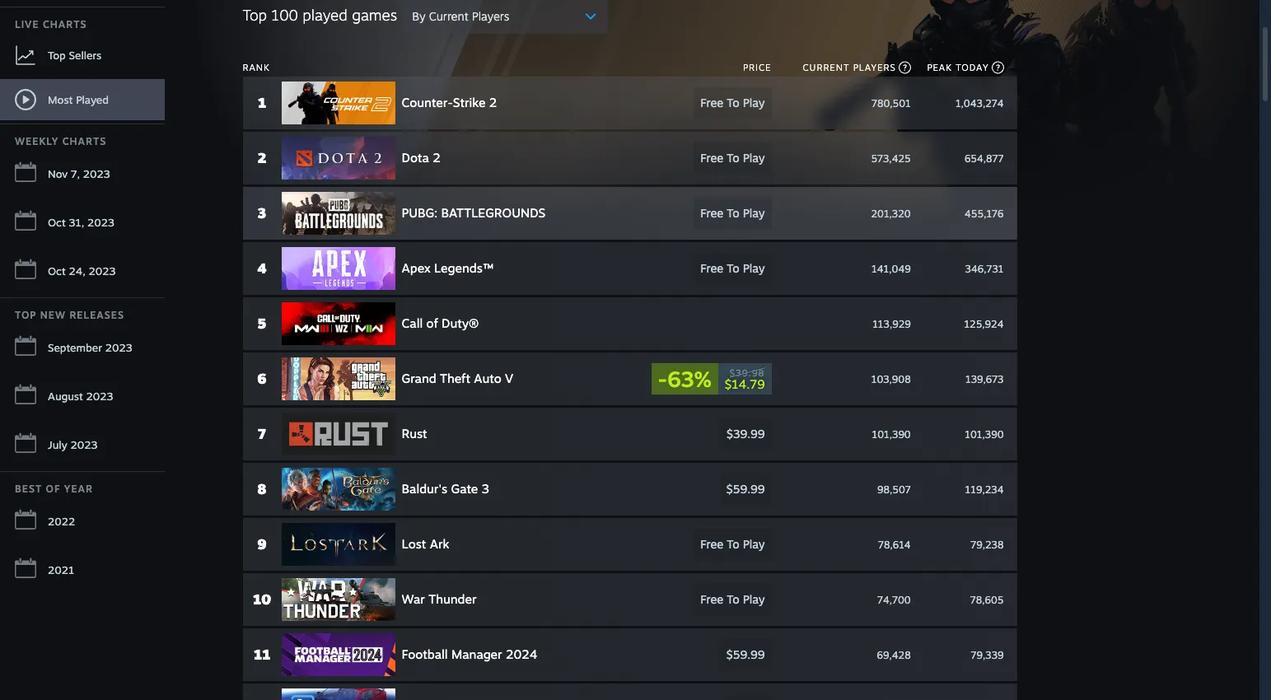 Task type: locate. For each thing, give the bounding box(es) containing it.
0 horizontal spatial top
[[15, 309, 37, 321]]

113,929
[[873, 318, 911, 330]]

best of year
[[15, 483, 93, 495]]

1 to from the top
[[727, 96, 739, 110]]

top left sellers
[[48, 48, 66, 61]]

sellers
[[69, 48, 101, 61]]

1 horizontal spatial top
[[48, 48, 66, 61]]

1,043,274
[[956, 97, 1004, 109]]

of for best
[[46, 483, 61, 495]]

players
[[472, 9, 509, 23], [853, 62, 896, 73]]

players right by
[[472, 9, 509, 23]]

of for call
[[426, 316, 438, 331]]

free for 4
[[700, 261, 724, 275]]

grand
[[402, 371, 436, 386]]

69,428
[[877, 649, 911, 661]]

0 vertical spatial players
[[472, 9, 509, 23]]

0 vertical spatial of
[[426, 316, 438, 331]]

weekly charts
[[15, 135, 107, 147]]

free to play for 3
[[700, 206, 765, 220]]

3
[[258, 204, 266, 222], [482, 481, 489, 497]]

oct
[[48, 216, 66, 229], [48, 264, 66, 278]]

7
[[258, 425, 266, 442]]

top
[[243, 6, 267, 24], [48, 48, 66, 61], [15, 309, 37, 321]]

free to play for 4
[[700, 261, 765, 275]]

0 vertical spatial $59.99
[[726, 482, 765, 496]]

1 vertical spatial players
[[853, 62, 896, 73]]

2 free from the top
[[700, 151, 724, 165]]

2 $59.99 from the top
[[726, 647, 765, 662]]

2023 right 7,
[[83, 167, 110, 180]]

0 horizontal spatial current
[[429, 9, 468, 23]]

573,425
[[871, 152, 911, 164]]

grand theft auto v
[[402, 371, 513, 386]]

charts up 'nov 7, 2023' on the top of page
[[62, 135, 107, 147]]

7,
[[71, 167, 80, 180]]

1 horizontal spatial players
[[853, 62, 896, 73]]

free to play for 9
[[700, 537, 765, 551]]

call of duty®
[[402, 316, 479, 331]]

$59.99 for 11
[[726, 647, 765, 662]]

4 free from the top
[[700, 261, 724, 275]]

101,390 down 103,908
[[872, 428, 911, 440]]

battlegrounds
[[441, 205, 546, 221]]

lost ark link
[[281, 523, 635, 566]]

2022
[[48, 515, 75, 528]]

2023 right 31,
[[87, 216, 115, 229]]

current players
[[803, 62, 896, 73]]

455,176
[[965, 207, 1004, 220]]

780,501
[[872, 97, 911, 109]]

1 free to play from the top
[[700, 96, 765, 110]]

5 free from the top
[[700, 537, 724, 551]]

of right best
[[46, 483, 61, 495]]

4 play from the top
[[743, 261, 765, 275]]

1 101,390 from the left
[[872, 428, 911, 440]]

free
[[700, 96, 724, 110], [700, 151, 724, 165], [700, 206, 724, 220], [700, 261, 724, 275], [700, 537, 724, 551], [700, 592, 724, 606]]

2 101,390 from the left
[[965, 428, 1004, 440]]

6 play from the top
[[743, 592, 765, 606]]

1 horizontal spatial of
[[426, 316, 438, 331]]

6 to from the top
[[727, 592, 739, 606]]

1 free from the top
[[700, 96, 724, 110]]

top left the 100
[[243, 6, 267, 24]]

players up "780,501"
[[853, 62, 896, 73]]

3 play from the top
[[743, 206, 765, 220]]

september
[[48, 341, 102, 354]]

oct 24, 2023 link
[[0, 249, 165, 294]]

1 $59.99 from the top
[[726, 482, 765, 496]]

dota
[[402, 150, 429, 166]]

call
[[402, 316, 423, 331]]

oct 31, 2023
[[48, 216, 115, 229]]

oct for oct 24, 2023
[[48, 264, 66, 278]]

football manager 2024
[[402, 647, 538, 662]]

3 right gate
[[482, 481, 489, 497]]

nov 7, 2023 link
[[0, 152, 165, 197]]

1 vertical spatial charts
[[62, 135, 107, 147]]

oct left 31,
[[48, 216, 66, 229]]

5 to from the top
[[727, 537, 739, 551]]

0 horizontal spatial 101,390
[[872, 428, 911, 440]]

top left new
[[15, 309, 37, 321]]

2 down 1
[[258, 149, 266, 166]]

counter-strike 2
[[402, 95, 497, 110]]

0 horizontal spatial 3
[[258, 204, 266, 222]]

4
[[257, 259, 267, 277]]

rust link
[[281, 413, 635, 456]]

play for 9
[[743, 537, 765, 551]]

139,673
[[965, 373, 1004, 385]]

of
[[426, 316, 438, 331], [46, 483, 61, 495]]

5 play from the top
[[743, 537, 765, 551]]

2 vertical spatial top
[[15, 309, 37, 321]]

119,234
[[965, 483, 1004, 496]]

september 2023 link
[[0, 325, 165, 371]]

oct left 24,
[[48, 264, 66, 278]]

6
[[257, 370, 267, 387]]

141,049
[[872, 262, 911, 275]]

4 free to play from the top
[[700, 261, 765, 275]]

charts up top sellers
[[43, 18, 87, 30]]

0 vertical spatial charts
[[43, 18, 87, 30]]

top for top 100 played games
[[243, 6, 267, 24]]

new
[[40, 309, 66, 321]]

5 free to play from the top
[[700, 537, 765, 551]]

101,390 up 119,234
[[965, 428, 1004, 440]]

free for 2
[[700, 151, 724, 165]]

football manager 2024 link
[[281, 633, 635, 676]]

games
[[352, 6, 397, 24]]

2 to from the top
[[727, 151, 739, 165]]

baldur's gate 3
[[402, 481, 489, 497]]

2 free to play from the top
[[700, 151, 765, 165]]

1 vertical spatial current
[[803, 62, 850, 73]]

1 vertical spatial oct
[[48, 264, 66, 278]]

101,390
[[872, 428, 911, 440], [965, 428, 1004, 440]]

theft
[[440, 371, 470, 386]]

2024
[[506, 647, 538, 662]]

current
[[429, 9, 468, 23], [803, 62, 850, 73]]

6 free from the top
[[700, 592, 724, 606]]

2 right strike
[[489, 95, 497, 110]]

11
[[254, 646, 270, 663]]

call of duty® link
[[281, 302, 635, 345]]

2 play from the top
[[743, 151, 765, 165]]

top new releases
[[15, 309, 124, 321]]

august 2023
[[48, 390, 113, 403]]

2 oct from the top
[[48, 264, 66, 278]]

live
[[15, 18, 39, 30]]

2
[[489, 95, 497, 110], [258, 149, 266, 166], [433, 150, 441, 166]]

6 free to play from the top
[[700, 592, 765, 606]]

apex legends™ link
[[281, 247, 635, 290]]

1 vertical spatial 3
[[482, 481, 489, 497]]

duty®
[[442, 316, 479, 331]]

4 to from the top
[[727, 261, 739, 275]]

today
[[956, 62, 989, 73]]

thunder
[[429, 591, 477, 607]]

2023 right 24,
[[89, 264, 116, 278]]

free for 1
[[700, 96, 724, 110]]

free to play for 1
[[700, 96, 765, 110]]

free to play for 2
[[700, 151, 765, 165]]

current right by
[[429, 9, 468, 23]]

play
[[743, 96, 765, 110], [743, 151, 765, 165], [743, 206, 765, 220], [743, 261, 765, 275], [743, 537, 765, 551], [743, 592, 765, 606]]

1 vertical spatial of
[[46, 483, 61, 495]]

dota 2 link
[[281, 137, 635, 180]]

3 free from the top
[[700, 206, 724, 220]]

1 oct from the top
[[48, 216, 66, 229]]

0 vertical spatial oct
[[48, 216, 66, 229]]

play for 10
[[743, 592, 765, 606]]

2 horizontal spatial top
[[243, 6, 267, 24]]

3 free to play from the top
[[700, 206, 765, 220]]

3 to from the top
[[727, 206, 739, 220]]

2023 down releases
[[105, 341, 132, 354]]

31,
[[69, 216, 84, 229]]

to for 2
[[727, 151, 739, 165]]

3 up 4
[[258, 204, 266, 222]]

3 inside baldur's gate 3 link
[[482, 481, 489, 497]]

of right call
[[426, 316, 438, 331]]

0 vertical spatial top
[[243, 6, 267, 24]]

1 horizontal spatial 3
[[482, 481, 489, 497]]

by current players
[[412, 9, 509, 23]]

top sellers link
[[0, 35, 165, 76]]

98,507
[[877, 483, 911, 496]]

apex legends™
[[402, 260, 493, 276]]

1 vertical spatial top
[[48, 48, 66, 61]]

2 right dota
[[433, 150, 441, 166]]

play for 1
[[743, 96, 765, 110]]

apex
[[402, 260, 431, 276]]

1 vertical spatial $59.99
[[726, 647, 765, 662]]

weekly
[[15, 135, 59, 147]]

counter-strike 2 link
[[281, 82, 635, 124]]

1 horizontal spatial 101,390
[[965, 428, 1004, 440]]

manager
[[451, 647, 502, 662]]

of inside call of duty® link
[[426, 316, 438, 331]]

0 horizontal spatial 2
[[258, 149, 266, 166]]

8
[[257, 480, 267, 498]]

0 horizontal spatial of
[[46, 483, 61, 495]]

78,614
[[878, 538, 911, 551]]

current right price
[[803, 62, 850, 73]]

peak
[[927, 62, 952, 73]]

1 play from the top
[[743, 96, 765, 110]]



Task type: describe. For each thing, give the bounding box(es) containing it.
august 2023 link
[[0, 374, 165, 419]]

top 100 played games
[[243, 6, 397, 24]]

played
[[76, 93, 109, 106]]

by
[[412, 9, 426, 23]]

to for 9
[[727, 537, 739, 551]]

1 horizontal spatial 2
[[433, 150, 441, 166]]

releases
[[70, 309, 124, 321]]

baldur's
[[402, 481, 447, 497]]

0 vertical spatial 3
[[258, 204, 266, 222]]

year
[[64, 483, 93, 495]]

play for 4
[[743, 261, 765, 275]]

free for 9
[[700, 537, 724, 551]]

free for 3
[[700, 206, 724, 220]]

125,924
[[964, 318, 1004, 330]]

free for 10
[[700, 592, 724, 606]]

most played link
[[0, 79, 165, 120]]

74,700
[[877, 594, 911, 606]]

auto
[[474, 371, 501, 386]]

1
[[258, 94, 266, 111]]

v
[[505, 371, 513, 386]]

july
[[48, 438, 67, 451]]

63%
[[667, 366, 711, 392]]

2023 right july
[[70, 438, 98, 451]]

to for 10
[[727, 592, 739, 606]]

nov 7, 2023
[[48, 167, 110, 180]]

strike
[[453, 95, 486, 110]]

play for 2
[[743, 151, 765, 165]]

baldur's gate 3 link
[[281, 468, 635, 511]]

august
[[48, 390, 83, 403]]

-
[[658, 366, 667, 392]]

dota 2
[[402, 150, 441, 166]]

oct for oct 31, 2023
[[48, 216, 66, 229]]

to for 3
[[727, 206, 739, 220]]

rust
[[402, 426, 427, 442]]

july 2023
[[48, 438, 98, 451]]

best
[[15, 483, 42, 495]]

pubg:
[[402, 205, 438, 221]]

pubg: battlegrounds link
[[281, 192, 635, 235]]

pubg: battlegrounds
[[402, 205, 546, 221]]

nov
[[48, 167, 68, 180]]

2 horizontal spatial 2
[[489, 95, 497, 110]]

100
[[271, 6, 298, 24]]

football
[[402, 647, 448, 662]]

lost ark
[[402, 536, 449, 552]]

0 horizontal spatial players
[[472, 9, 509, 23]]

september 2023
[[48, 341, 132, 354]]

103,908
[[871, 373, 911, 385]]

peak today
[[927, 62, 989, 73]]

1 horizontal spatial current
[[803, 62, 850, 73]]

201,320
[[871, 207, 911, 220]]

$39.99
[[727, 427, 765, 441]]

play for 3
[[743, 206, 765, 220]]

10
[[253, 591, 271, 608]]

to for 1
[[727, 96, 739, 110]]

ark
[[430, 536, 449, 552]]

legends™
[[434, 260, 493, 276]]

oct 31, 2023 link
[[0, 200, 165, 245]]

to for 4
[[727, 261, 739, 275]]

24,
[[69, 264, 86, 278]]

most
[[48, 93, 73, 106]]

war thunder link
[[281, 578, 635, 621]]

counter-
[[402, 95, 453, 110]]

charts for 7,
[[62, 135, 107, 147]]

top sellers
[[48, 48, 101, 61]]

-63%
[[658, 366, 711, 392]]

0 vertical spatial current
[[429, 9, 468, 23]]

346,731
[[965, 262, 1004, 275]]

2023 right "august"
[[86, 390, 113, 403]]

9
[[257, 535, 267, 553]]

war thunder
[[402, 591, 477, 607]]

$39.98 $14.79
[[725, 367, 765, 392]]

$59.99 for 8
[[726, 482, 765, 496]]

$14.79
[[725, 376, 765, 392]]

charts for sellers
[[43, 18, 87, 30]]

2021
[[48, 563, 74, 577]]

top for top sellers
[[48, 48, 66, 61]]

79,339
[[971, 649, 1004, 661]]

live charts
[[15, 18, 87, 30]]

2021 link
[[0, 548, 165, 593]]

free to play for 10
[[700, 592, 765, 606]]

grand theft auto v link
[[281, 358, 635, 400]]

played
[[303, 6, 348, 24]]

oct 24, 2023
[[48, 264, 116, 278]]

78,605
[[970, 594, 1004, 606]]

5
[[257, 315, 266, 332]]

gate
[[451, 481, 478, 497]]

rank
[[243, 62, 270, 73]]

top for top new releases
[[15, 309, 37, 321]]

price
[[743, 62, 771, 73]]



Task type: vqa. For each thing, say whether or not it's contained in the screenshot.
Popular
no



